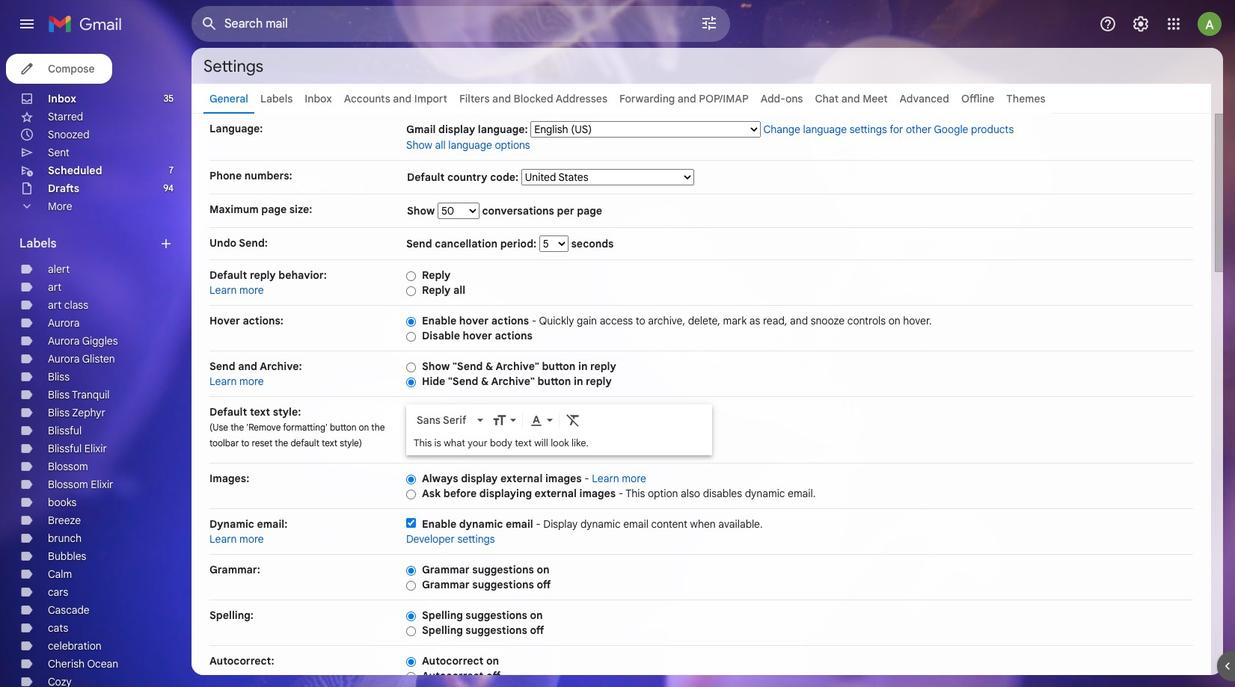 Task type: describe. For each thing, give the bounding box(es) containing it.
suggestions for grammar suggestions on
[[472, 564, 534, 577]]

enable for enable hover actions
[[422, 314, 457, 328]]

also
[[681, 487, 701, 501]]

default
[[291, 438, 320, 449]]

"send for hide
[[448, 375, 479, 388]]

1 horizontal spatial the
[[275, 438, 288, 449]]

spelling for spelling suggestions on
[[422, 609, 463, 623]]

learn inside "dynamic email: learn more"
[[210, 533, 237, 546]]

content
[[651, 518, 688, 531]]

developer settings link
[[406, 533, 495, 546]]

cars link
[[48, 586, 68, 599]]

formatting options toolbar
[[411, 406, 708, 434]]

controls
[[848, 314, 886, 328]]

remove formatting ‪(⌘\)‬ image
[[566, 413, 581, 428]]

show for show "send & archive" button in reply
[[422, 360, 450, 373]]

1 horizontal spatial dynamic
[[581, 518, 621, 531]]

toolbar
[[210, 438, 239, 449]]

brunch link
[[48, 532, 82, 546]]

0 horizontal spatial dynamic
[[459, 518, 503, 531]]

filters and blocked addresses link
[[460, 92, 608, 106]]

and for archive:
[[238, 360, 257, 373]]

forwarding and pop/imap link
[[620, 92, 749, 106]]

on left hover.
[[889, 314, 901, 328]]

default text style: (use the 'remove formatting' button on the toolbar to reset the default text style)
[[210, 406, 385, 449]]

learn more link for reply
[[210, 284, 264, 297]]

undo
[[210, 236, 237, 250]]

grammar for grammar suggestions on
[[422, 564, 470, 577]]

grammar for grammar suggestions off
[[422, 579, 470, 592]]

learn inside default reply behavior: learn more
[[210, 284, 237, 297]]

learn more link for email:
[[210, 533, 264, 546]]

Always display external images radio
[[406, 474, 416, 486]]

blossom elixir link
[[48, 478, 113, 492]]

2 email from the left
[[624, 518, 649, 531]]

in for show "send & archive" button in reply
[[578, 360, 588, 373]]

main menu image
[[18, 15, 36, 33]]

general
[[210, 92, 248, 106]]

art class link
[[48, 299, 88, 312]]

hover.
[[903, 314, 932, 328]]

autocorrect:
[[210, 655, 274, 668]]

disable
[[422, 329, 460, 343]]

period:
[[500, 237, 537, 251]]

and for blocked
[[493, 92, 511, 106]]

more
[[48, 200, 72, 213]]

offline
[[962, 92, 995, 106]]

94
[[163, 183, 174, 194]]

display for always
[[461, 472, 498, 486]]

gain
[[577, 314, 597, 328]]

1 email from the left
[[506, 518, 533, 531]]

gmail display language:
[[406, 123, 528, 136]]

0 horizontal spatial the
[[231, 422, 244, 433]]

blocked
[[514, 92, 554, 106]]

mark
[[723, 314, 747, 328]]

blissful for blissful link
[[48, 424, 82, 438]]

filters and blocked addresses
[[460, 92, 608, 106]]

- inside the 'enable dynamic email - display dynamic email content when available. developer settings'
[[536, 518, 541, 531]]

more up ask before displaying external images - this option also disables dynamic email.
[[622, 472, 647, 486]]

hover for enable
[[459, 314, 489, 328]]

0 horizontal spatial language
[[448, 138, 492, 152]]

behavior:
[[279, 269, 327, 282]]

dynamic email: learn more
[[210, 518, 288, 546]]

blissful elixir
[[48, 442, 107, 456]]

inbox inside labels navigation
[[48, 92, 76, 106]]

archive" for hide
[[491, 375, 535, 388]]

themes
[[1007, 92, 1046, 106]]

enable for enable dynamic email
[[422, 518, 457, 531]]

disables
[[703, 487, 743, 501]]

advanced search options image
[[695, 8, 724, 38]]

zephyr
[[72, 406, 105, 420]]

compose button
[[6, 54, 113, 84]]

change language settings for other google products
[[764, 123, 1014, 136]]

send and archive: learn more
[[210, 360, 302, 388]]

starred link
[[48, 110, 83, 123]]

change
[[764, 123, 801, 136]]

actions for disable
[[495, 329, 533, 343]]

labels navigation
[[0, 48, 192, 688]]

2 vertical spatial off
[[486, 670, 501, 683]]

is
[[434, 437, 441, 450]]

labels for labels heading at the top of the page
[[19, 236, 57, 251]]

gmail
[[406, 123, 436, 136]]

labels for labels link
[[260, 92, 293, 106]]

actions:
[[243, 314, 284, 328]]

autocorrect for autocorrect off
[[422, 670, 484, 683]]

on inside default text style: (use the 'remove formatting' button on the toolbar to reset the default text style)
[[359, 422, 369, 433]]

language:
[[210, 122, 263, 135]]

suggestions for grammar suggestions off
[[472, 579, 534, 592]]

35
[[164, 93, 174, 104]]

maximum page size:
[[210, 203, 312, 216]]

and right read,
[[790, 314, 808, 328]]

cars
[[48, 586, 68, 599]]

learn inside send and archive: learn more
[[210, 375, 237, 388]]

aurora link
[[48, 317, 80, 330]]

in for hide "send & archive" button in reply
[[574, 375, 583, 388]]

disable hover actions
[[422, 329, 533, 343]]

archive,
[[648, 314, 686, 328]]

aurora for aurora glisten
[[48, 352, 80, 366]]

compose
[[48, 62, 95, 76]]

access
[[600, 314, 633, 328]]

blissful link
[[48, 424, 82, 438]]

show for show
[[407, 204, 438, 218]]

undo send:
[[210, 236, 268, 250]]

settings
[[204, 56, 264, 76]]

support image
[[1099, 15, 1117, 33]]

Show "Send & Archive" button in reply radio
[[406, 362, 416, 373]]

cherish
[[48, 658, 85, 671]]

read,
[[763, 314, 788, 328]]

reply inside default reply behavior: learn more
[[250, 269, 276, 282]]

7
[[169, 165, 174, 176]]

grammar suggestions off
[[422, 579, 551, 592]]

accounts and import link
[[344, 92, 448, 106]]

celebration
[[48, 640, 102, 653]]

on down "display"
[[537, 564, 550, 577]]

1 horizontal spatial page
[[577, 204, 603, 218]]

bliss for bliss zephyr
[[48, 406, 70, 420]]

like.
[[572, 437, 589, 450]]

ocean
[[87, 658, 118, 671]]

scheduled
[[48, 164, 102, 177]]

snoozed
[[48, 128, 90, 141]]

grammar:
[[210, 564, 260, 577]]

search mail image
[[196, 10, 223, 37]]

Enable hover actions radio
[[406, 316, 416, 328]]

spelling for spelling suggestions off
[[422, 624, 463, 638]]

what
[[444, 437, 466, 450]]

show all language options link
[[406, 138, 530, 152]]

- up ask before displaying external images - this option also disables dynamic email.
[[585, 472, 589, 486]]

0 horizontal spatial text
[[250, 406, 270, 419]]

0 horizontal spatial page
[[261, 203, 287, 216]]

chat and meet
[[815, 92, 888, 106]]

cascade
[[48, 604, 90, 617]]

labels link
[[260, 92, 293, 106]]

as
[[750, 314, 761, 328]]

gmail image
[[48, 9, 129, 39]]

blissful for blissful elixir
[[48, 442, 82, 456]]

look
[[551, 437, 569, 450]]

calm
[[48, 568, 72, 582]]

quickly
[[539, 314, 574, 328]]

Hide "Send & Archive" button in reply radio
[[406, 377, 416, 388]]

"send for show
[[453, 360, 483, 373]]

Ask before displaying external images radio
[[406, 489, 416, 501]]

default reply behavior: learn more
[[210, 269, 327, 297]]

snooze
[[811, 314, 845, 328]]

grammar suggestions on
[[422, 564, 550, 577]]

archive:
[[260, 360, 302, 373]]

0 vertical spatial to
[[636, 314, 646, 328]]

art for art class
[[48, 299, 62, 312]]

off for spelling suggestions off
[[530, 624, 544, 638]]

labels heading
[[19, 236, 159, 251]]

chat and meet link
[[815, 92, 888, 106]]

more inside "dynamic email: learn more"
[[240, 533, 264, 546]]

Autocorrect off radio
[[406, 672, 416, 683]]

aurora giggles
[[48, 335, 118, 348]]

cherish ocean
[[48, 658, 118, 671]]

2 inbox from the left
[[305, 92, 332, 106]]

cherish ocean link
[[48, 658, 118, 671]]

more inside send and archive: learn more
[[240, 375, 264, 388]]

to inside default text style: (use the 'remove formatting' button on the toolbar to reset the default text style)
[[241, 438, 250, 449]]

show for show all language options
[[406, 138, 433, 152]]

'remove
[[246, 422, 281, 433]]

aurora for aurora link
[[48, 317, 80, 330]]

suggestions for spelling suggestions on
[[466, 609, 528, 623]]

aurora for aurora giggles
[[48, 335, 80, 348]]

art link
[[48, 281, 62, 294]]

show "send & archive" button in reply
[[422, 360, 617, 373]]

and for meet
[[842, 92, 860, 106]]

filters
[[460, 92, 490, 106]]

scheduled link
[[48, 164, 102, 177]]

images:
[[210, 472, 249, 486]]

elixir for blissful elixir
[[84, 442, 107, 456]]

style)
[[340, 438, 362, 449]]



Task type: locate. For each thing, give the bounding box(es) containing it.
actions for enable
[[492, 314, 529, 328]]

actions
[[492, 314, 529, 328], [495, 329, 533, 343]]

send inside send and archive: learn more
[[210, 360, 235, 373]]

0 vertical spatial language
[[803, 123, 847, 136]]

1 vertical spatial hover
[[463, 329, 492, 343]]

show down 'gmail'
[[406, 138, 433, 152]]

images up the 'enable dynamic email - display dynamic email content when available. developer settings'
[[580, 487, 616, 501]]

art down the alert 'link'
[[48, 281, 62, 294]]

glisten
[[82, 352, 115, 366]]

learn more link
[[210, 284, 264, 297], [210, 375, 264, 388], [592, 472, 647, 486], [210, 533, 264, 546]]

2 art from the top
[[48, 299, 62, 312]]

0 vertical spatial settings
[[850, 123, 887, 136]]

option
[[648, 487, 678, 501]]

default left country
[[407, 171, 445, 184]]

spelling suggestions off
[[422, 624, 544, 638]]

options
[[495, 138, 530, 152]]

show down default country code:
[[407, 204, 438, 218]]

1 vertical spatial external
[[535, 487, 577, 501]]

more up hover actions:
[[240, 284, 264, 297]]

suggestions up the grammar suggestions off
[[472, 564, 534, 577]]

button for show "send & archive" button in reply
[[542, 360, 576, 373]]

send cancellation period:
[[406, 237, 539, 251]]

reply all
[[422, 284, 466, 297]]

all
[[435, 138, 446, 152], [454, 284, 466, 297]]

more button
[[0, 198, 180, 216]]

2 enable from the top
[[422, 518, 457, 531]]

archive" up hide "send & archive" button in reply
[[496, 360, 539, 373]]

1 enable from the top
[[422, 314, 457, 328]]

learn more link up hover actions:
[[210, 284, 264, 297]]

inbox right labels link
[[305, 92, 332, 106]]

bubbles link
[[48, 550, 86, 564]]

ask
[[422, 487, 441, 501]]

hover for disable
[[463, 329, 492, 343]]

art for art link
[[48, 281, 62, 294]]

1 horizontal spatial labels
[[260, 92, 293, 106]]

sans serif option
[[414, 413, 474, 428]]

0 vertical spatial default
[[407, 171, 445, 184]]

hover right the disable
[[463, 329, 492, 343]]

1 horizontal spatial to
[[636, 314, 646, 328]]

0 vertical spatial aurora
[[48, 317, 80, 330]]

sent
[[48, 146, 70, 159]]

your
[[468, 437, 488, 450]]

1 inbox link from the left
[[48, 92, 76, 106]]

1 vertical spatial button
[[538, 375, 571, 388]]

0 vertical spatial actions
[[492, 314, 529, 328]]

1 inbox from the left
[[48, 92, 76, 106]]

bliss up bliss tranquil
[[48, 370, 70, 384]]

2 vertical spatial reply
[[586, 375, 612, 388]]

spelling
[[422, 609, 463, 623], [422, 624, 463, 638]]

add-ons link
[[761, 92, 803, 106]]

hide "send & archive" button in reply
[[422, 375, 612, 388]]

enable up the disable
[[422, 314, 457, 328]]

labels up the alert 'link'
[[19, 236, 57, 251]]

bliss
[[48, 370, 70, 384], [48, 388, 70, 402], [48, 406, 70, 420]]

accounts
[[344, 92, 390, 106]]

1 horizontal spatial this
[[626, 487, 645, 501]]

learn more link up ask before displaying external images - this option also disables dynamic email.
[[592, 472, 647, 486]]

0 vertical spatial bliss
[[48, 370, 70, 384]]

1 vertical spatial grammar
[[422, 579, 470, 592]]

0 horizontal spatial all
[[435, 138, 446, 152]]

1 reply from the top
[[422, 269, 451, 282]]

1 autocorrect from the top
[[422, 655, 484, 668]]

1 vertical spatial bliss
[[48, 388, 70, 402]]

1 vertical spatial spelling
[[422, 624, 463, 638]]

labels right the general link
[[260, 92, 293, 106]]

0 vertical spatial blissful
[[48, 424, 82, 438]]

bliss up blissful link
[[48, 406, 70, 420]]

1 blossom from the top
[[48, 460, 88, 474]]

default inside default reply behavior: learn more
[[210, 269, 247, 282]]

1 horizontal spatial email
[[624, 518, 649, 531]]

2 horizontal spatial text
[[515, 437, 532, 450]]

2 bliss from the top
[[48, 388, 70, 402]]

1 vertical spatial labels
[[19, 236, 57, 251]]

bliss link
[[48, 370, 70, 384]]

default inside default text style: (use the 'remove formatting' button on the toolbar to reset the default text style)
[[210, 406, 247, 419]]

send for send and archive: learn more
[[210, 360, 235, 373]]

Grammar suggestions off radio
[[406, 581, 416, 592]]

external down always display external images - learn more
[[535, 487, 577, 501]]

1 horizontal spatial inbox
[[305, 92, 332, 106]]

1 grammar from the top
[[422, 564, 470, 577]]

spelling suggestions on
[[422, 609, 543, 623]]

(use
[[210, 422, 228, 433]]

1 vertical spatial off
[[530, 624, 544, 638]]

blissful elixir link
[[48, 442, 107, 456]]

"send right hide
[[448, 375, 479, 388]]

send up reply radio
[[406, 237, 432, 251]]

2 grammar from the top
[[422, 579, 470, 592]]

on down 'spelling suggestions off'
[[486, 655, 499, 668]]

google
[[934, 123, 969, 136]]

products
[[971, 123, 1014, 136]]

other
[[906, 123, 932, 136]]

reply for show "send & archive" button in reply
[[591, 360, 617, 373]]

0 vertical spatial off
[[537, 579, 551, 592]]

all down cancellation
[[454, 284, 466, 297]]

0 horizontal spatial inbox link
[[48, 92, 76, 106]]

add-ons
[[761, 92, 803, 106]]

enable inside the 'enable dynamic email - display dynamic email content when available. developer settings'
[[422, 518, 457, 531]]

aurora down aurora link
[[48, 335, 80, 348]]

Spelling suggestions on radio
[[406, 611, 416, 623]]

0 vertical spatial reply
[[250, 269, 276, 282]]

and right 'chat'
[[842, 92, 860, 106]]

email left content
[[624, 518, 649, 531]]

1 vertical spatial blossom
[[48, 478, 88, 492]]

hover actions:
[[210, 314, 284, 328]]

1 vertical spatial display
[[461, 472, 498, 486]]

None checkbox
[[406, 519, 416, 528]]

sent link
[[48, 146, 70, 159]]

dynamic up developer settings link
[[459, 518, 503, 531]]

breeze link
[[48, 514, 81, 528]]

blossom down blissful elixir link
[[48, 460, 88, 474]]

2 reply from the top
[[422, 284, 451, 297]]

starred
[[48, 110, 83, 123]]

dynamic
[[745, 487, 785, 501], [459, 518, 503, 531], [581, 518, 621, 531]]

and inside send and archive: learn more
[[238, 360, 257, 373]]

text up 'remove
[[250, 406, 270, 419]]

learn more link down archive:
[[210, 375, 264, 388]]

learn up (use
[[210, 375, 237, 388]]

all for reply
[[454, 284, 466, 297]]

1 vertical spatial &
[[481, 375, 489, 388]]

on up "style)"
[[359, 422, 369, 433]]

reply for reply all
[[422, 284, 451, 297]]

default for default country code:
[[407, 171, 445, 184]]

0 vertical spatial autocorrect
[[422, 655, 484, 668]]

1 vertical spatial art
[[48, 299, 62, 312]]

suggestions down grammar suggestions on on the left bottom
[[472, 579, 534, 592]]

autocorrect off
[[422, 670, 501, 683]]

settings inside the 'enable dynamic email - display dynamic email content when available. developer settings'
[[458, 533, 495, 546]]

0 vertical spatial this
[[414, 437, 432, 450]]

1 vertical spatial actions
[[495, 329, 533, 343]]

2 autocorrect from the top
[[422, 670, 484, 683]]

& up hide "send & archive" button in reply
[[486, 360, 493, 373]]

& for show
[[486, 360, 493, 373]]

in down the gain
[[578, 360, 588, 373]]

external
[[501, 472, 543, 486], [535, 487, 577, 501]]

more down archive:
[[240, 375, 264, 388]]

Reply all radio
[[406, 286, 416, 297]]

1 horizontal spatial settings
[[850, 123, 887, 136]]

suggestions for spelling suggestions off
[[466, 624, 528, 638]]

elixir down blissful elixir
[[91, 478, 113, 492]]

0 vertical spatial send
[[406, 237, 432, 251]]

Autocorrect on radio
[[406, 657, 416, 668]]

1 aurora from the top
[[48, 317, 80, 330]]

0 vertical spatial art
[[48, 281, 62, 294]]

learn more link for and
[[210, 375, 264, 388]]

0 vertical spatial reply
[[422, 269, 451, 282]]

aurora down art class
[[48, 317, 80, 330]]

1 vertical spatial aurora
[[48, 335, 80, 348]]

1 vertical spatial archive"
[[491, 375, 535, 388]]

grammar down developer settings link
[[422, 564, 470, 577]]

formatting'
[[283, 422, 328, 433]]

images
[[546, 472, 582, 486], [580, 487, 616, 501]]

reply up reply all
[[422, 269, 451, 282]]

settings
[[850, 123, 887, 136], [458, 533, 495, 546]]

- left "display"
[[536, 518, 541, 531]]

0 vertical spatial spelling
[[422, 609, 463, 623]]

Reply radio
[[406, 271, 416, 282]]

blossom for blossom link
[[48, 460, 88, 474]]

more
[[240, 284, 264, 297], [240, 375, 264, 388], [622, 472, 647, 486], [240, 533, 264, 546]]

3 bliss from the top
[[48, 406, 70, 420]]

1 vertical spatial in
[[574, 375, 583, 388]]

reply up "formatting options" toolbar
[[586, 375, 612, 388]]

1 vertical spatial elixir
[[91, 478, 113, 492]]

1 vertical spatial "send
[[448, 375, 479, 388]]

inbox up starred 'link'
[[48, 92, 76, 106]]

delete,
[[688, 314, 721, 328]]

bliss for bliss link
[[48, 370, 70, 384]]

button for hide "send & archive" button in reply
[[538, 375, 571, 388]]

2 horizontal spatial the
[[371, 422, 385, 433]]

1 art from the top
[[48, 281, 62, 294]]

2 vertical spatial button
[[330, 422, 357, 433]]

display
[[439, 123, 475, 136], [461, 472, 498, 486]]

page right the per
[[577, 204, 603, 218]]

2 horizontal spatial dynamic
[[745, 487, 785, 501]]

learn up ask before displaying external images - this option also disables dynamic email.
[[592, 472, 620, 486]]

1 vertical spatial this
[[626, 487, 645, 501]]

conversations per page
[[480, 204, 603, 218]]

bubbles
[[48, 550, 86, 564]]

inbox link up starred 'link'
[[48, 92, 76, 106]]

reply for hide "send & archive" button in reply
[[586, 375, 612, 388]]

and left archive:
[[238, 360, 257, 373]]

button
[[542, 360, 576, 373], [538, 375, 571, 388], [330, 422, 357, 433]]

serif
[[443, 414, 467, 428]]

more inside default reply behavior: learn more
[[240, 284, 264, 297]]

- left option
[[619, 487, 624, 501]]

bliss for bliss tranquil
[[48, 388, 70, 402]]

0 vertical spatial display
[[439, 123, 475, 136]]

1 vertical spatial images
[[580, 487, 616, 501]]

0 vertical spatial all
[[435, 138, 446, 152]]

button inside default text style: (use the 'remove formatting' button on the toolbar to reset the default text style)
[[330, 422, 357, 433]]

show up hide
[[422, 360, 450, 373]]

blissful down blissful link
[[48, 442, 82, 456]]

the right reset
[[275, 438, 288, 449]]

suggestions up 'spelling suggestions off'
[[466, 609, 528, 623]]

reply down the access
[[591, 360, 617, 373]]

1 vertical spatial language
[[448, 138, 492, 152]]

aurora glisten
[[48, 352, 115, 366]]

reply down send:
[[250, 269, 276, 282]]

0 vertical spatial images
[[546, 472, 582, 486]]

2 vertical spatial bliss
[[48, 406, 70, 420]]

this left is
[[414, 437, 432, 450]]

default for default text style: (use the 'remove formatting' button on the toolbar to reset the default text style)
[[210, 406, 247, 419]]

blossom for blossom elixir
[[48, 478, 88, 492]]

aurora
[[48, 317, 80, 330], [48, 335, 80, 348], [48, 352, 80, 366]]

suggestions down the spelling suggestions on
[[466, 624, 528, 638]]

1 horizontal spatial text
[[322, 438, 338, 449]]

tranquil
[[72, 388, 110, 402]]

text left "style)"
[[322, 438, 338, 449]]

spelling right the spelling suggestions off option
[[422, 624, 463, 638]]

hover up disable hover actions in the left top of the page
[[459, 314, 489, 328]]

elixir up blossom link
[[84, 442, 107, 456]]

0 vertical spatial enable
[[422, 314, 457, 328]]

0 horizontal spatial inbox
[[48, 92, 76, 106]]

1 vertical spatial all
[[454, 284, 466, 297]]

off down "autocorrect on"
[[486, 670, 501, 683]]

aurora glisten link
[[48, 352, 115, 366]]

on up 'spelling suggestions off'
[[530, 609, 543, 623]]

1 vertical spatial default
[[210, 269, 247, 282]]

and for import
[[393, 92, 412, 106]]

images down look
[[546, 472, 582, 486]]

enable up developer
[[422, 518, 457, 531]]

language down 'chat'
[[803, 123, 847, 136]]

learn more link down dynamic
[[210, 533, 264, 546]]

display up before
[[461, 472, 498, 486]]

0 horizontal spatial send
[[210, 360, 235, 373]]

2 vertical spatial aurora
[[48, 352, 80, 366]]

settings up grammar suggestions on on the left bottom
[[458, 533, 495, 546]]

aurora giggles link
[[48, 335, 118, 348]]

display for gmail
[[439, 123, 475, 136]]

sans
[[417, 414, 441, 428]]

learn up hover
[[210, 284, 237, 297]]

and right filters
[[493, 92, 511, 106]]

0 horizontal spatial labels
[[19, 236, 57, 251]]

1 vertical spatial show
[[407, 204, 438, 218]]

will
[[535, 437, 548, 450]]

"send down disable hover actions in the left top of the page
[[453, 360, 483, 373]]

blossom down blossom link
[[48, 478, 88, 492]]

2 inbox link from the left
[[305, 92, 332, 106]]

default down undo
[[210, 269, 247, 282]]

off down the spelling suggestions on
[[530, 624, 544, 638]]

autocorrect on
[[422, 655, 499, 668]]

1 vertical spatial reply
[[591, 360, 617, 373]]

"send
[[453, 360, 483, 373], [448, 375, 479, 388]]

0 horizontal spatial settings
[[458, 533, 495, 546]]

1 horizontal spatial inbox link
[[305, 92, 332, 106]]

0 vertical spatial labels
[[260, 92, 293, 106]]

elixir for blossom elixir
[[91, 478, 113, 492]]

1 vertical spatial enable
[[422, 518, 457, 531]]

and left import
[[393, 92, 412, 106]]

art down art link
[[48, 299, 62, 312]]

off
[[537, 579, 551, 592], [530, 624, 544, 638], [486, 670, 501, 683]]

general link
[[210, 92, 248, 106]]

0 vertical spatial &
[[486, 360, 493, 373]]

0 vertical spatial show
[[406, 138, 433, 152]]

1 vertical spatial send
[[210, 360, 235, 373]]

2 vertical spatial show
[[422, 360, 450, 373]]

hide
[[422, 375, 446, 388]]

phone numbers:
[[210, 169, 292, 183]]

more down dynamic
[[240, 533, 264, 546]]

sans serif
[[417, 414, 467, 428]]

the right (use
[[231, 422, 244, 433]]

reply for reply
[[422, 269, 451, 282]]

bliss zephyr
[[48, 406, 105, 420]]

1 spelling from the top
[[422, 609, 463, 623]]

0 vertical spatial grammar
[[422, 564, 470, 577]]

display up show all language options
[[439, 123, 475, 136]]

default for default reply behavior: learn more
[[210, 269, 247, 282]]

the left sans
[[371, 422, 385, 433]]

2 blissful from the top
[[48, 442, 82, 456]]

pop/imap
[[699, 92, 749, 106]]

autocorrect for autocorrect on
[[422, 655, 484, 668]]

2 vertical spatial default
[[210, 406, 247, 419]]

ons
[[786, 92, 803, 106]]

1 bliss from the top
[[48, 370, 70, 384]]

autocorrect up autocorrect off
[[422, 655, 484, 668]]

0 horizontal spatial email
[[506, 518, 533, 531]]

0 horizontal spatial this
[[414, 437, 432, 450]]

autocorrect down "autocorrect on"
[[422, 670, 484, 683]]

brunch
[[48, 532, 82, 546]]

2 spelling from the top
[[422, 624, 463, 638]]

off for grammar suggestions off
[[537, 579, 551, 592]]

2 blossom from the top
[[48, 478, 88, 492]]

enable
[[422, 314, 457, 328], [422, 518, 457, 531]]

1 horizontal spatial all
[[454, 284, 466, 297]]

0 vertical spatial elixir
[[84, 442, 107, 456]]

display
[[544, 518, 578, 531]]

archive" down show "send & archive" button in reply
[[491, 375, 535, 388]]

per
[[557, 204, 574, 218]]

1 vertical spatial blissful
[[48, 442, 82, 456]]

style:
[[273, 406, 301, 419]]

email.
[[788, 487, 816, 501]]

settings left for
[[850, 123, 887, 136]]

all for show
[[435, 138, 446, 152]]

Disable hover actions radio
[[406, 331, 416, 343]]

grammar right grammar suggestions off radio
[[422, 579, 470, 592]]

0 vertical spatial blossom
[[48, 460, 88, 474]]

on
[[889, 314, 901, 328], [359, 422, 369, 433], [537, 564, 550, 577], [530, 609, 543, 623], [486, 655, 499, 668]]

settings image
[[1132, 15, 1150, 33]]

page left size: in the left top of the page
[[261, 203, 287, 216]]

learn down dynamic
[[210, 533, 237, 546]]

button up "style)"
[[330, 422, 357, 433]]

inbox link right labels link
[[305, 92, 332, 106]]

archive" for show
[[496, 360, 539, 373]]

language down gmail display language:
[[448, 138, 492, 152]]

and for pop/imap
[[678, 92, 697, 106]]

dynamic left email.
[[745, 487, 785, 501]]

in
[[578, 360, 588, 373], [574, 375, 583, 388]]

0 vertical spatial archive"
[[496, 360, 539, 373]]

Search mail text field
[[225, 16, 659, 31]]

Spelling suggestions off radio
[[406, 626, 416, 637]]

None search field
[[192, 6, 730, 42]]

& for hide
[[481, 375, 489, 388]]

1 vertical spatial autocorrect
[[422, 670, 484, 683]]

labels inside navigation
[[19, 236, 57, 251]]

spelling right the spelling suggestions on radio
[[422, 609, 463, 623]]

advanced link
[[900, 92, 950, 106]]

phone
[[210, 169, 242, 183]]

0 vertical spatial in
[[578, 360, 588, 373]]

2 aurora from the top
[[48, 335, 80, 348]]

accounts and import
[[344, 92, 448, 106]]

actions up show "send & archive" button in reply
[[495, 329, 533, 343]]

0 vertical spatial external
[[501, 472, 543, 486]]

3 aurora from the top
[[48, 352, 80, 366]]

& down show "send & archive" button in reply
[[481, 375, 489, 388]]

0 horizontal spatial to
[[241, 438, 250, 449]]

enable hover actions - quickly gain access to archive, delete, mark as read, and snooze controls on hover.
[[422, 314, 932, 328]]

show all language options
[[406, 138, 530, 152]]

text left 'will'
[[515, 437, 532, 450]]

1 horizontal spatial language
[[803, 123, 847, 136]]

send for send cancellation period:
[[406, 237, 432, 251]]

1 vertical spatial reply
[[422, 284, 451, 297]]

email:
[[257, 518, 288, 531]]

0 vertical spatial button
[[542, 360, 576, 373]]

Grammar suggestions on radio
[[406, 566, 416, 577]]

0 vertical spatial hover
[[459, 314, 489, 328]]

0 vertical spatial "send
[[453, 360, 483, 373]]

1 blissful from the top
[[48, 424, 82, 438]]

always
[[422, 472, 458, 486]]

- left quickly
[[532, 314, 537, 328]]

grammar
[[422, 564, 470, 577], [422, 579, 470, 592]]

off down grammar suggestions on on the left bottom
[[537, 579, 551, 592]]

aurora up bliss link
[[48, 352, 80, 366]]

1 vertical spatial settings
[[458, 533, 495, 546]]

to left reset
[[241, 438, 250, 449]]



Task type: vqa. For each thing, say whether or not it's contained in the screenshot.
the right email
yes



